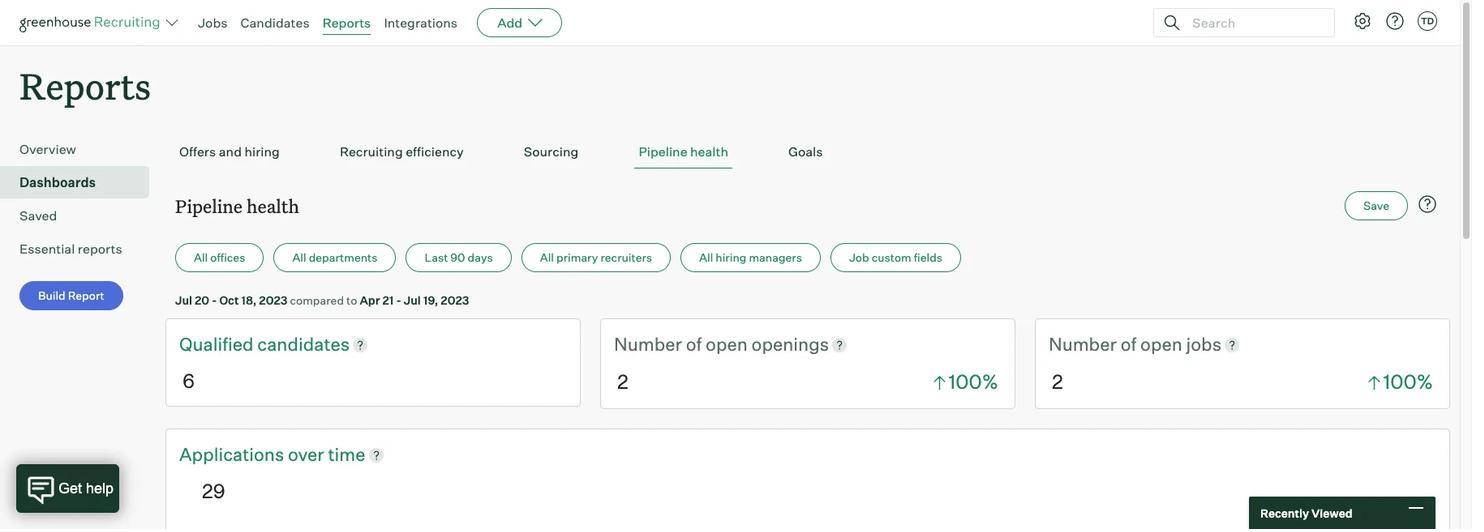 Task type: locate. For each thing, give the bounding box(es) containing it.
1 vertical spatial hiring
[[716, 251, 747, 265]]

integrations link
[[384, 15, 458, 31]]

0 horizontal spatial 2023
[[259, 294, 288, 308]]

number
[[614, 334, 682, 356], [1049, 334, 1117, 356]]

faq image
[[1418, 195, 1438, 214]]

1 number from the left
[[614, 334, 682, 356]]

save button
[[1345, 192, 1409, 221]]

1 100% from the left
[[949, 370, 999, 395]]

number of open
[[614, 334, 752, 356], [1049, 334, 1187, 356]]

1 vertical spatial pipeline
[[175, 194, 243, 218]]

1 horizontal spatial pipeline health
[[639, 144, 729, 160]]

integrations
[[384, 15, 458, 31]]

dashboards
[[19, 175, 96, 191]]

recruiting efficiency
[[340, 144, 464, 160]]

1 horizontal spatial 2
[[1052, 370, 1063, 395]]

jul left the 20
[[175, 294, 192, 308]]

1 - from the left
[[212, 294, 217, 308]]

0 horizontal spatial number of open
[[614, 334, 752, 356]]

to
[[346, 294, 357, 308]]

2 2 from the left
[[1052, 370, 1063, 395]]

1 horizontal spatial pipeline
[[639, 144, 688, 160]]

hiring left managers
[[716, 251, 747, 265]]

qualified link
[[179, 333, 257, 358]]

reports
[[323, 15, 371, 31], [19, 62, 151, 110]]

all left managers
[[699, 251, 713, 265]]

0 horizontal spatial 2
[[617, 370, 629, 395]]

open left the jobs
[[1141, 334, 1183, 356]]

1 all from the left
[[194, 251, 208, 265]]

2 - from the left
[[396, 294, 401, 308]]

applications over
[[179, 444, 328, 466]]

essential reports link
[[19, 240, 143, 259]]

health inside button
[[690, 144, 729, 160]]

all primary recruiters
[[540, 251, 652, 265]]

compared
[[290, 294, 344, 308]]

all for all departments
[[292, 251, 306, 265]]

build
[[38, 289, 65, 303]]

100%
[[949, 370, 999, 395], [1384, 370, 1434, 395]]

dashboards link
[[19, 173, 143, 192]]

candidates link
[[257, 333, 350, 358]]

open left openings at the bottom of page
[[706, 334, 748, 356]]

hiring inside button
[[245, 144, 280, 160]]

saved link
[[19, 206, 143, 226]]

pipeline
[[639, 144, 688, 160], [175, 194, 243, 218]]

viewed
[[1312, 507, 1353, 520]]

90
[[451, 251, 465, 265]]

2
[[617, 370, 629, 395], [1052, 370, 1063, 395]]

2 number of open from the left
[[1049, 334, 1187, 356]]

- right 21
[[396, 294, 401, 308]]

td button
[[1415, 8, 1441, 34]]

2 open from the left
[[1141, 334, 1183, 356]]

1 horizontal spatial number
[[1049, 334, 1117, 356]]

over link
[[288, 443, 328, 468]]

time
[[328, 444, 366, 466]]

0 vertical spatial hiring
[[245, 144, 280, 160]]

1 2 from the left
[[617, 370, 629, 395]]

td button
[[1418, 11, 1438, 31]]

recruiters
[[601, 251, 652, 265]]

openings
[[752, 334, 829, 356]]

4 all from the left
[[699, 251, 713, 265]]

0 horizontal spatial health
[[247, 194, 299, 218]]

2 all from the left
[[292, 251, 306, 265]]

2023 right 19,
[[441, 294, 469, 308]]

1 horizontal spatial 100%
[[1384, 370, 1434, 395]]

0 horizontal spatial 100%
[[949, 370, 999, 395]]

2 number from the left
[[1049, 334, 1117, 356]]

jul 20 - oct 18, 2023 compared to apr 21 - jul 19, 2023
[[175, 294, 469, 308]]

oct
[[219, 294, 239, 308]]

0 horizontal spatial jul
[[175, 294, 192, 308]]

overview
[[19, 141, 76, 158]]

1 horizontal spatial -
[[396, 294, 401, 308]]

21
[[383, 294, 394, 308]]

all for all hiring managers
[[699, 251, 713, 265]]

last 90 days
[[425, 251, 493, 265]]

all primary recruiters button
[[522, 244, 671, 273]]

1 horizontal spatial 2023
[[441, 294, 469, 308]]

1 of from the left
[[686, 334, 702, 356]]

0 vertical spatial reports
[[323, 15, 371, 31]]

reports right the candidates
[[323, 15, 371, 31]]

all left "departments"
[[292, 251, 306, 265]]

0 horizontal spatial hiring
[[245, 144, 280, 160]]

report
[[68, 289, 104, 303]]

of for openings
[[686, 334, 702, 356]]

2023
[[259, 294, 288, 308], [441, 294, 469, 308]]

hiring
[[245, 144, 280, 160], [716, 251, 747, 265]]

1 horizontal spatial open
[[1141, 334, 1183, 356]]

6
[[183, 369, 195, 393]]

all offices button
[[175, 244, 264, 273]]

1 horizontal spatial jul
[[404, 294, 421, 308]]

2 100% from the left
[[1384, 370, 1434, 395]]

jul left 19,
[[404, 294, 421, 308]]

-
[[212, 294, 217, 308], [396, 294, 401, 308]]

essential reports
[[19, 241, 122, 257]]

1 horizontal spatial of
[[1121, 334, 1137, 356]]

applications link
[[179, 443, 288, 468]]

jul
[[175, 294, 192, 308], [404, 294, 421, 308]]

20
[[195, 294, 209, 308]]

tab list
[[175, 136, 1441, 169]]

open for openings
[[706, 334, 748, 356]]

configure image
[[1353, 11, 1373, 31]]

1 horizontal spatial hiring
[[716, 251, 747, 265]]

0 vertical spatial pipeline health
[[639, 144, 729, 160]]

0 vertical spatial health
[[690, 144, 729, 160]]

1 number of open from the left
[[614, 334, 752, 356]]

2 of from the left
[[1121, 334, 1137, 356]]

recently
[[1261, 507, 1310, 520]]

add
[[497, 15, 523, 31]]

0 horizontal spatial -
[[212, 294, 217, 308]]

0 vertical spatial pipeline
[[639, 144, 688, 160]]

2023 right 18,
[[259, 294, 288, 308]]

number of open for jobs
[[1049, 334, 1187, 356]]

3 all from the left
[[540, 251, 554, 265]]

of
[[686, 334, 702, 356], [1121, 334, 1137, 356]]

open for jobs
[[1141, 334, 1183, 356]]

0 horizontal spatial pipeline health
[[175, 194, 299, 218]]

days
[[468, 251, 493, 265]]

reports link
[[323, 15, 371, 31]]

0 horizontal spatial pipeline
[[175, 194, 243, 218]]

applications
[[179, 444, 284, 466]]

- right the 20
[[212, 294, 217, 308]]

all departments
[[292, 251, 378, 265]]

candidates
[[241, 15, 310, 31]]

job custom fields
[[849, 251, 943, 265]]

1 horizontal spatial number of open
[[1049, 334, 1187, 356]]

all left offices
[[194, 251, 208, 265]]

jobs
[[198, 15, 228, 31]]

offers
[[179, 144, 216, 160]]

1 open from the left
[[706, 334, 748, 356]]

1 horizontal spatial health
[[690, 144, 729, 160]]

all hiring managers button
[[681, 244, 821, 273]]

health
[[690, 144, 729, 160], [247, 194, 299, 218]]

jobs link
[[198, 15, 228, 31]]

hiring right the and
[[245, 144, 280, 160]]

0 horizontal spatial open
[[706, 334, 748, 356]]

number for openings
[[614, 334, 682, 356]]

all left "primary"
[[540, 251, 554, 265]]

last
[[425, 251, 448, 265]]

apr
[[360, 294, 380, 308]]

pipeline health button
[[635, 136, 733, 169]]

pipeline health inside button
[[639, 144, 729, 160]]

pipeline health
[[639, 144, 729, 160], [175, 194, 299, 218]]

saved
[[19, 208, 57, 224]]

all inside button
[[699, 251, 713, 265]]

candidates link
[[241, 15, 310, 31]]

1 vertical spatial pipeline health
[[175, 194, 299, 218]]

candidates
[[257, 334, 350, 356]]

open
[[706, 334, 748, 356], [1141, 334, 1183, 356]]

1 vertical spatial health
[[247, 194, 299, 218]]

0 horizontal spatial of
[[686, 334, 702, 356]]

0 horizontal spatial number
[[614, 334, 682, 356]]

all for all primary recruiters
[[540, 251, 554, 265]]

1 vertical spatial reports
[[19, 62, 151, 110]]

1 jul from the left
[[175, 294, 192, 308]]

departments
[[309, 251, 378, 265]]

reports down greenhouse recruiting image
[[19, 62, 151, 110]]



Task type: vqa. For each thing, say whether or not it's contained in the screenshot.
the following link
no



Task type: describe. For each thing, give the bounding box(es) containing it.
essential
[[19, 241, 75, 257]]

18,
[[241, 294, 257, 308]]

managers
[[749, 251, 802, 265]]

td
[[1421, 15, 1435, 27]]

0 horizontal spatial reports
[[19, 62, 151, 110]]

all hiring managers
[[699, 251, 802, 265]]

19,
[[423, 294, 438, 308]]

time link
[[328, 443, 366, 468]]

custom
[[872, 251, 912, 265]]

tab list containing offers and hiring
[[175, 136, 1441, 169]]

last 90 days button
[[406, 244, 512, 273]]

29
[[202, 479, 225, 504]]

efficiency
[[406, 144, 464, 160]]

build report
[[38, 289, 104, 303]]

hiring inside button
[[716, 251, 747, 265]]

1 2023 from the left
[[259, 294, 288, 308]]

jobs
[[1187, 334, 1222, 356]]

job custom fields button
[[831, 244, 962, 273]]

100% for openings
[[949, 370, 999, 395]]

Search text field
[[1189, 11, 1320, 34]]

job
[[849, 251, 869, 265]]

of for jobs
[[1121, 334, 1137, 356]]

number of open for openings
[[614, 334, 752, 356]]

100% for jobs
[[1384, 370, 1434, 395]]

primary
[[557, 251, 598, 265]]

offices
[[210, 251, 245, 265]]

sourcing button
[[520, 136, 583, 169]]

over
[[288, 444, 324, 466]]

greenhouse recruiting image
[[19, 13, 166, 32]]

reports
[[78, 241, 122, 257]]

recently viewed
[[1261, 507, 1353, 520]]

number for jobs
[[1049, 334, 1117, 356]]

build report button
[[19, 282, 123, 311]]

2 jul from the left
[[404, 294, 421, 308]]

2 for openings
[[617, 370, 629, 395]]

qualified
[[179, 334, 257, 356]]

add button
[[477, 8, 562, 37]]

2 2023 from the left
[[441, 294, 469, 308]]

recruiting
[[340, 144, 403, 160]]

all departments button
[[274, 244, 396, 273]]

all for all offices
[[194, 251, 208, 265]]

offers and hiring button
[[175, 136, 284, 169]]

overview link
[[19, 140, 143, 159]]

2 for jobs
[[1052, 370, 1063, 395]]

and
[[219, 144, 242, 160]]

sourcing
[[524, 144, 579, 160]]

goals
[[789, 144, 823, 160]]

1 horizontal spatial reports
[[323, 15, 371, 31]]

pipeline inside button
[[639, 144, 688, 160]]

offers and hiring
[[179, 144, 280, 160]]

fields
[[914, 251, 943, 265]]

recruiting efficiency button
[[336, 136, 468, 169]]

all offices
[[194, 251, 245, 265]]

goals button
[[785, 136, 827, 169]]

save
[[1364, 199, 1390, 213]]



